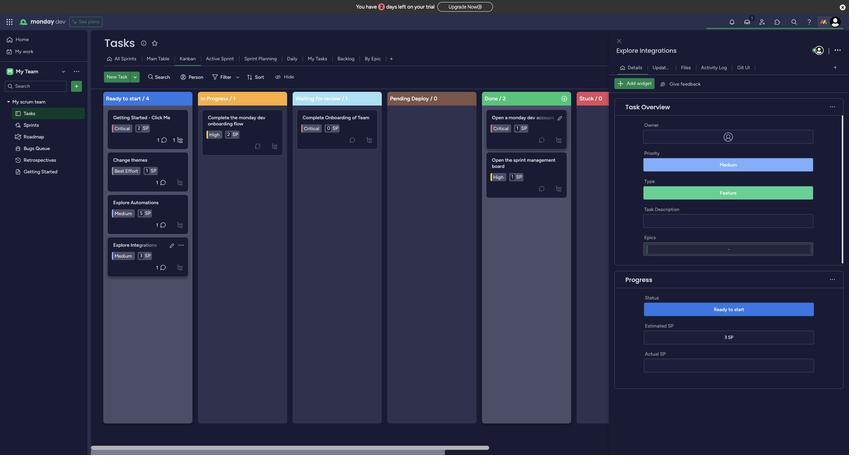 Task type: vqa. For each thing, say whether or not it's contained in the screenshot.
"my work"
yes



Task type: locate. For each thing, give the bounding box(es) containing it.
cell
[[756, 256, 764, 262], [730, 305, 738, 311], [730, 354, 738, 360], [730, 371, 739, 376], [727, 387, 735, 393]]

0 vertical spatial more dots image
[[830, 104, 835, 110]]

0 vertical spatial explore integrations
[[617, 46, 677, 55]]

0 vertical spatial integrations
[[640, 46, 677, 55]]

1 sp down open a monday dev account
[[516, 125, 527, 131]]

ready to start / 4
[[106, 95, 149, 102]]

high inside list box
[[493, 174, 504, 180]]

medium for 3 sp
[[115, 253, 132, 259]]

2 horizontal spatial monday
[[509, 115, 526, 121]]

tasks left "backlog"
[[316, 56, 327, 62]]

1 sp down themes
[[146, 168, 156, 174]]

start right clear
[[734, 307, 744, 313]]

main table
[[147, 56, 169, 62]]

0 down complete onboarding of team
[[327, 125, 330, 131]]

navigation
[[744, 157, 768, 163]]

1 horizontal spatial critical
[[304, 126, 319, 131]]

sprint left planning
[[244, 56, 257, 62]]

4 navigate from the top
[[717, 256, 737, 262]]

2 more dots image from the top
[[830, 277, 835, 283]]

content for copy cell content
[[739, 354, 757, 360]]

2 sp inside list box
[[138, 125, 149, 131]]

options image down workspace options 'image'
[[73, 83, 80, 90]]

sprints right all
[[121, 56, 136, 62]]

0 vertical spatial ready
[[106, 95, 122, 102]]

2 horizontal spatial critical
[[493, 126, 509, 131]]

explore integrations inside 'field'
[[617, 46, 677, 55]]

integrations left edit card 'image' at bottom
[[131, 242, 157, 248]]

add view image
[[390, 56, 393, 62], [834, 65, 837, 70]]

dev inside complete the monday dev onboarding flow
[[257, 115, 265, 121]]

1 vertical spatial task
[[625, 103, 640, 111]]

sort button
[[244, 72, 268, 83]]

3 critical from the left
[[493, 126, 509, 131]]

0 horizontal spatial explore integrations
[[113, 242, 157, 248]]

search for close
[[731, 141, 746, 146]]

2 sp down getting started - click me
[[138, 125, 149, 131]]

my right workspace image
[[16, 68, 24, 75]]

angle down image
[[133, 75, 137, 80]]

task left overview
[[625, 103, 640, 111]]

to inside row group
[[123, 95, 128, 102]]

row group
[[102, 92, 765, 446]]

1 horizontal spatial 3 sp
[[725, 335, 733, 340]]

critical down a
[[493, 126, 509, 131]]

tasks inside list box
[[24, 111, 35, 116]]

1 sp down open the sprint management board
[[511, 174, 522, 180]]

critical down getting started - click me
[[115, 126, 130, 131]]

stuck
[[579, 95, 594, 102]]

getting down ready to start / 4
[[113, 115, 130, 121]]

search down dialogs
[[731, 141, 746, 146]]

task right new
[[118, 74, 127, 80]]

1 v2 shortcuts command image from the top
[[810, 156, 818, 164]]

0 vertical spatial add view image
[[390, 56, 393, 62]]

board up copy cell content
[[733, 338, 746, 343]]

my right daily
[[308, 56, 314, 62]]

navigate to next cell
[[717, 256, 764, 262]]

1 vertical spatial getting
[[24, 169, 40, 175]]

2 open from the top
[[492, 157, 504, 163]]

1 navigate from the top
[[717, 190, 737, 196]]

3 sp inside list box
[[140, 253, 151, 259]]

option
[[0, 96, 87, 97]]

explore integrations down 5
[[113, 242, 157, 248]]

content down "paste cell content"
[[736, 387, 754, 393]]

progress right in on the top left of page
[[207, 95, 228, 102]]

sprint
[[513, 157, 526, 163]]

- left click
[[148, 115, 150, 121]]

monday up flow
[[239, 115, 256, 121]]

my team
[[16, 68, 38, 75]]

content up "paste cell content"
[[739, 354, 757, 360]]

0 vertical spatial getting
[[113, 115, 130, 121]]

public board image
[[15, 110, 21, 117]]

1 horizontal spatial ready
[[714, 307, 727, 313]]

started left click
[[131, 115, 147, 121]]

1 horizontal spatial list box
[[107, 107, 188, 277]]

done
[[485, 95, 498, 102]]

my left work at left
[[15, 49, 22, 54]]

v2 shortcuts command image
[[810, 156, 818, 164], [810, 337, 818, 344], [810, 353, 818, 361], [810, 369, 818, 377]]

tasks right public board icon
[[24, 111, 35, 116]]

close up open/close
[[717, 141, 730, 146]]

maria williams image
[[830, 16, 841, 27]]

v2 shortcuts x image
[[820, 386, 827, 394]]

1 sprint from the left
[[221, 56, 234, 62]]

integrations inside 'field'
[[640, 46, 677, 55]]

upgrade
[[449, 4, 466, 10]]

0 vertical spatial options image
[[835, 46, 841, 55]]

-
[[148, 115, 150, 121], [728, 247, 730, 252]]

work
[[23, 49, 33, 54]]

actual
[[645, 352, 659, 357]]

updates / 1 button
[[648, 62, 677, 73]]

ready for ready to start
[[714, 307, 727, 313]]

content
[[739, 305, 757, 311], [739, 354, 757, 360], [740, 371, 758, 376], [736, 387, 754, 393]]

team right of
[[358, 115, 369, 121]]

3 sp
[[140, 253, 151, 259], [725, 335, 733, 340]]

quick search
[[717, 84, 732, 97]]

3
[[140, 253, 142, 259], [725, 335, 727, 340]]

to
[[738, 256, 743, 262]]

1 horizontal spatial tasks
[[104, 35, 135, 51]]

complete up the onboarding
[[208, 115, 229, 121]]

arrow down image
[[234, 73, 242, 81]]

2 critical from the left
[[304, 126, 319, 131]]

my inside button
[[15, 49, 22, 54]]

start for ready to start / 4
[[129, 95, 141, 102]]

critical
[[115, 126, 130, 131], [304, 126, 319, 131], [493, 126, 509, 131]]

my inside button
[[308, 56, 314, 62]]

search
[[717, 92, 732, 97], [731, 141, 746, 146], [717, 338, 732, 343]]

0 vertical spatial sprints
[[121, 56, 136, 62]]

files
[[681, 65, 691, 71]]

0 vertical spatial board
[[717, 175, 732, 181]]

v2 shortcuts command image left v2 shortcuts b icon
[[810, 90, 818, 98]]

- down navigate right
[[728, 247, 730, 252]]

left
[[398, 4, 406, 10]]

1 sp for high
[[511, 174, 522, 180]]

0
[[434, 95, 437, 102], [599, 95, 602, 102], [327, 125, 330, 131]]

more dots image
[[830, 104, 835, 110], [830, 277, 835, 283]]

navigate left left
[[717, 223, 737, 229]]

sprint right active
[[221, 56, 234, 62]]

1 vertical spatial 1 sp
[[146, 168, 156, 174]]

cell right paste
[[730, 371, 739, 376]]

v2 shortcuts command image for search board
[[810, 337, 818, 344]]

0 vertical spatial -
[[148, 115, 150, 121]]

v2 shortcuts enter image
[[820, 288, 827, 296]]

1 horizontal spatial 3
[[725, 335, 727, 340]]

2 horizontal spatial dev
[[527, 115, 535, 121]]

progress up the status
[[625, 276, 652, 284]]

2 navigate from the top
[[717, 223, 737, 229]]

invite members image
[[759, 19, 766, 25]]

list box containing open a monday dev account
[[486, 107, 567, 198]]

daily button
[[282, 54, 303, 64]]

board up feature
[[717, 175, 732, 181]]

dev for complete the monday dev onboarding flow
[[257, 115, 265, 121]]

explore integrations inside list box
[[113, 242, 157, 248]]

epic
[[371, 56, 381, 62]]

scrum
[[20, 99, 33, 105]]

flow
[[234, 121, 243, 127]]

Explore Integrations field
[[615, 46, 811, 55]]

for
[[316, 95, 323, 102]]

0 horizontal spatial the
[[230, 115, 238, 121]]

0 horizontal spatial 3 sp
[[140, 253, 151, 259]]

my work button
[[4, 46, 74, 57]]

0 vertical spatial close
[[717, 124, 730, 130]]

backlog
[[338, 56, 354, 62]]

1 vertical spatial tasks
[[316, 56, 327, 62]]

to
[[123, 95, 128, 102], [728, 307, 733, 313]]

0 vertical spatial v2 shortcuts command image
[[810, 90, 818, 98]]

sprints
[[121, 56, 136, 62], [24, 122, 39, 128]]

close for close dialogs
[[717, 124, 730, 130]]

planning
[[259, 56, 277, 62]]

1 horizontal spatial the
[[505, 157, 512, 163]]

navigate left right
[[717, 239, 737, 245]]

2 down getting started - click me
[[138, 125, 140, 131]]

1 vertical spatial high
[[493, 174, 504, 180]]

1 vertical spatial ready
[[714, 307, 727, 313]]

0 vertical spatial 2 sp
[[138, 125, 149, 131]]

list box
[[0, 95, 87, 270], [107, 107, 188, 277], [486, 107, 567, 198]]

boards
[[747, 92, 762, 97]]

2 v2 shortcuts command image from the top
[[810, 337, 818, 344]]

1 horizontal spatial 2 sp
[[227, 132, 238, 137]]

search for quick
[[717, 92, 732, 97]]

2 horizontal spatial list box
[[486, 107, 567, 198]]

0 horizontal spatial tasks
[[24, 111, 35, 116]]

0 horizontal spatial 3
[[140, 253, 142, 259]]

my tasks
[[308, 56, 327, 62]]

see
[[79, 19, 87, 25]]

critical for open
[[493, 126, 509, 131]]

monday
[[31, 18, 54, 26], [239, 115, 256, 121], [509, 115, 526, 121]]

0 vertical spatial team
[[25, 68, 38, 75]]

in progress / 1
[[201, 95, 235, 102]]

files button
[[676, 62, 696, 73]]

navigate down
[[717, 190, 750, 196]]

2 vertical spatial task
[[644, 207, 654, 213]]

sprints inside button
[[121, 56, 136, 62]]

0 horizontal spatial to
[[123, 95, 128, 102]]

home button
[[4, 34, 74, 45]]

1 sp for best effort
[[146, 168, 156, 174]]

/ inside button
[[672, 65, 674, 71]]

see plans button
[[69, 17, 103, 27]]

days
[[386, 4, 397, 10]]

cell right cut
[[727, 387, 735, 393]]

v2 search image
[[148, 73, 153, 81]]

add view image down dapulse x slim image
[[834, 65, 837, 70]]

0 horizontal spatial sprint
[[221, 56, 234, 62]]

add view image right the epic
[[390, 56, 393, 62]]

automations
[[131, 200, 159, 206]]

new task image
[[561, 95, 568, 102]]

new task
[[107, 74, 127, 80]]

caret down image
[[7, 99, 10, 104]]

1 horizontal spatial start
[[734, 307, 744, 313]]

main table button
[[142, 54, 175, 64]]

the inside complete the monday dev onboarding flow
[[230, 115, 238, 121]]

0 horizontal spatial start
[[129, 95, 141, 102]]

options image
[[835, 46, 841, 55], [73, 83, 80, 90]]

dapulse close image
[[840, 4, 846, 11]]

complete for for
[[303, 115, 324, 121]]

sprint
[[221, 56, 234, 62], [244, 56, 257, 62]]

dev inside list box
[[527, 115, 535, 121]]

content down copy cell content
[[740, 371, 758, 376]]

0 horizontal spatial integrations
[[131, 242, 157, 248]]

getting
[[113, 115, 130, 121], [24, 169, 40, 175]]

2 sp for the
[[227, 132, 238, 137]]

3 v2 shortcuts command image from the top
[[810, 353, 818, 361]]

4 v2 shortcuts command image from the top
[[810, 369, 818, 377]]

priority
[[644, 151, 660, 156]]

1 vertical spatial team
[[358, 115, 369, 121]]

0 horizontal spatial started
[[41, 169, 57, 175]]

monday inside complete the monday dev onboarding flow
[[239, 115, 256, 121]]

0 vertical spatial open
[[492, 115, 504, 121]]

cell for paste cell content
[[730, 371, 739, 376]]

2 horizontal spatial task
[[644, 207, 654, 213]]

0 vertical spatial tasks
[[104, 35, 135, 51]]

my right caret down icon at left
[[12, 99, 19, 105]]

1 horizontal spatial complete
[[303, 115, 324, 121]]

/ right deploy
[[430, 95, 432, 102]]

1 critical from the left
[[115, 126, 130, 131]]

open left a
[[492, 115, 504, 121]]

search up copy
[[717, 338, 732, 343]]

started down retrospectives
[[41, 169, 57, 175]]

1 horizontal spatial 0
[[434, 95, 437, 102]]

list box containing my scrum team
[[0, 95, 87, 270]]

monday inside list box
[[509, 115, 526, 121]]

details button
[[617, 62, 648, 73]]

cell right copy
[[730, 354, 738, 360]]

v2 shortcuts command image for copy cell content
[[810, 353, 818, 361]]

1 image
[[749, 14, 755, 22]]

on
[[407, 4, 413, 10]]

complete down for
[[303, 115, 324, 121]]

v2 shortcuts command image left v2 shortcuts x image
[[810, 386, 818, 394]]

0 horizontal spatial sprints
[[24, 122, 39, 128]]

to for ready to start / 4
[[123, 95, 128, 102]]

2 close from the top
[[717, 141, 730, 146]]

add to favorites image
[[151, 40, 158, 46]]

task for task overview
[[625, 103, 640, 111]]

open a monday dev account
[[492, 115, 554, 121]]

task left description in the top of the page
[[644, 207, 654, 213]]

1 horizontal spatial high
[[493, 174, 504, 180]]

maria williams image
[[815, 46, 824, 55]]

0 right stuck
[[599, 95, 602, 102]]

open for open the sprint management board
[[492, 157, 504, 163]]

hide button
[[270, 72, 298, 83]]

the for in progress
[[230, 115, 238, 121]]

the inside open the sprint management board
[[505, 157, 512, 163]]

the left sprint on the right
[[505, 157, 512, 163]]

1 vertical spatial more dots image
[[830, 277, 835, 283]]

1 vertical spatial v2 shortcuts command image
[[810, 386, 818, 394]]

high down the onboarding
[[209, 132, 220, 138]]

board
[[492, 163, 505, 169]]

2 sprint from the left
[[244, 56, 257, 62]]

team inside row group
[[358, 115, 369, 121]]

team
[[25, 68, 38, 75], [358, 115, 369, 121]]

start left the 4 at left top
[[129, 95, 141, 102]]

/ right updates
[[672, 65, 674, 71]]

activity
[[701, 65, 718, 71]]

critical for getting
[[115, 126, 130, 131]]

roadmap
[[24, 134, 44, 140]]

0 right deploy
[[434, 95, 437, 102]]

my tasks button
[[303, 54, 332, 64]]

content right clear
[[739, 305, 757, 311]]

sprint planning
[[244, 56, 277, 62]]

to up search board
[[728, 307, 733, 313]]

1 vertical spatial -
[[728, 247, 730, 252]]

you have 2 days left on your trial
[[356, 4, 435, 10]]

navigate left to
[[717, 256, 737, 262]]

open inside open the sprint management board
[[492, 157, 504, 163]]

cell right clear
[[730, 305, 738, 311]]

team up search in workspace field
[[25, 68, 38, 75]]

best
[[115, 168, 124, 174]]

1 vertical spatial started
[[41, 169, 57, 175]]

sprints inside list box
[[24, 122, 39, 128]]

1 horizontal spatial sprints
[[121, 56, 136, 62]]

updates
[[653, 65, 671, 71]]

0 horizontal spatial progress
[[207, 95, 228, 102]]

my inside workspace selection element
[[16, 68, 24, 75]]

person button
[[178, 72, 207, 83]]

2 vertical spatial medium
[[115, 253, 132, 259]]

2 complete from the left
[[303, 115, 324, 121]]

change themes
[[113, 157, 147, 163]]

the up flow
[[230, 115, 238, 121]]

monday right a
[[509, 115, 526, 121]]

1 horizontal spatial board
[[733, 338, 746, 343]]

1 vertical spatial sprints
[[24, 122, 39, 128]]

open up board on the right top
[[492, 157, 504, 163]]

0 horizontal spatial dev
[[55, 18, 65, 26]]

1 horizontal spatial dev
[[257, 115, 265, 121]]

1 open from the top
[[492, 115, 504, 121]]

1 vertical spatial medium
[[115, 211, 132, 216]]

dapulse rightstroke image
[[477, 4, 482, 10]]

3 inside list box
[[140, 253, 142, 259]]

my inside list box
[[12, 99, 19, 105]]

my for my work
[[15, 49, 22, 54]]

close left dialogs
[[717, 124, 730, 130]]

0 vertical spatial to
[[123, 95, 128, 102]]

navigate left the down
[[717, 190, 737, 196]]

explore integrations up details
[[617, 46, 677, 55]]

in
[[201, 95, 205, 102]]

options image down dapulse x slim image
[[835, 46, 841, 55]]

v2 shortcuts command image
[[810, 90, 818, 98], [810, 386, 818, 394]]

0 vertical spatial task
[[118, 74, 127, 80]]

filter button
[[209, 72, 242, 83]]

1 complete from the left
[[208, 115, 229, 121]]

2 horizontal spatial tasks
[[316, 56, 327, 62]]

navigate for navigate left
[[717, 223, 737, 229]]

search down 'quick'
[[717, 92, 732, 97]]

0 vertical spatial progress
[[207, 95, 228, 102]]

progress inside row group
[[207, 95, 228, 102]]

task
[[118, 74, 127, 80], [625, 103, 640, 111], [644, 207, 654, 213]]

start inside row group
[[129, 95, 141, 102]]

1 close from the top
[[717, 124, 730, 130]]

switch
[[760, 84, 774, 90]]

my for my tasks
[[308, 56, 314, 62]]

show board description image
[[140, 40, 148, 47]]

started inside row group
[[131, 115, 147, 121]]

my for my team
[[16, 68, 24, 75]]

getting right public board image
[[24, 169, 40, 175]]

navigate
[[717, 190, 737, 196], [717, 223, 737, 229], [717, 239, 737, 245], [717, 256, 737, 262]]

critical left "0 sp"
[[304, 126, 319, 131]]

1 vertical spatial explore integrations
[[113, 242, 157, 248]]

complete inside complete the monday dev onboarding flow
[[208, 115, 229, 121]]

getting inside row group
[[113, 115, 130, 121]]

by
[[365, 56, 370, 62]]

0 vertical spatial the
[[230, 115, 238, 121]]

2 left days
[[380, 4, 383, 10]]

1 vertical spatial the
[[505, 157, 512, 163]]

integrations up updates
[[640, 46, 677, 55]]

to left the 4 at left top
[[123, 95, 128, 102]]

list box for new task icon
[[486, 107, 567, 198]]

close for close search
[[717, 141, 730, 146]]

dev
[[55, 18, 65, 26], [257, 115, 265, 121], [527, 115, 535, 121]]

0 vertical spatial high
[[209, 132, 220, 138]]

0 horizontal spatial high
[[209, 132, 220, 138]]

1 horizontal spatial explore integrations
[[617, 46, 677, 55]]

daily
[[287, 56, 298, 62]]

0 vertical spatial 3
[[140, 253, 142, 259]]

waiting
[[295, 95, 314, 102]]

open/close navigation
[[717, 157, 768, 163]]

ready up search board
[[714, 307, 727, 313]]

close dialogs
[[717, 124, 746, 130]]

medium for 5 sp
[[115, 211, 132, 216]]

0 horizontal spatial critical
[[115, 126, 130, 131]]

tasks up all
[[104, 35, 135, 51]]

my for my scrum team
[[12, 99, 19, 105]]

2 vertical spatial 1 sp
[[511, 174, 522, 180]]

0 horizontal spatial team
[[25, 68, 38, 75]]

dapulse addbtn image
[[812, 48, 817, 52]]

monday up home button on the top left of the page
[[31, 18, 54, 26]]

1 horizontal spatial to
[[728, 307, 733, 313]]

2 sp down flow
[[227, 132, 238, 137]]

new task button
[[104, 72, 130, 83]]

1 vertical spatial to
[[728, 307, 733, 313]]

ready down 'new task' button
[[106, 95, 122, 102]]

select product image
[[6, 19, 13, 25]]

1 horizontal spatial add view image
[[834, 65, 837, 70]]

1 vertical spatial progress
[[625, 276, 652, 284]]

1 vertical spatial add view image
[[834, 65, 837, 70]]

open for open a monday dev account
[[492, 115, 504, 121]]

explore integrations
[[617, 46, 677, 55], [113, 242, 157, 248]]

high down board on the right top
[[493, 174, 504, 180]]

sprints up roadmap
[[24, 122, 39, 128]]

review
[[324, 95, 341, 102]]

Search field
[[153, 72, 174, 82]]

paste
[[717, 371, 729, 376]]

cell for clear cell content
[[730, 305, 738, 311]]

team inside workspace selection element
[[25, 68, 38, 75]]

critical for complete
[[304, 126, 319, 131]]

0 horizontal spatial complete
[[208, 115, 229, 121]]

0 horizontal spatial getting
[[24, 169, 40, 175]]

1 vertical spatial integrations
[[131, 242, 157, 248]]

left
[[738, 223, 747, 229]]

3 navigate from the top
[[717, 239, 737, 245]]

progress
[[207, 95, 228, 102], [625, 276, 652, 284]]

cell for cut cell content
[[727, 387, 735, 393]]

0 vertical spatial started
[[131, 115, 147, 121]]



Task type: describe. For each thing, give the bounding box(es) containing it.
dapulse x slim image
[[836, 32, 840, 39]]

2 v2 shortcuts command image from the top
[[810, 386, 818, 394]]

navigate for navigate to next cell
[[717, 256, 737, 262]]

add
[[627, 81, 636, 86]]

2 inside list box
[[138, 125, 140, 131]]

home
[[16, 37, 29, 43]]

ready to start
[[714, 307, 744, 313]]

high for in progress
[[209, 132, 220, 138]]

2 vertical spatial search
[[717, 338, 732, 343]]

v2 shortcuts command image for open/close navigation
[[810, 156, 818, 164]]

actual sp
[[645, 352, 666, 357]]

row group containing ready to start
[[102, 92, 765, 446]]

estimated sp
[[645, 324, 674, 329]]

public board image
[[15, 169, 21, 175]]

management
[[527, 157, 556, 163]]

1 more dots image from the top
[[830, 104, 835, 110]]

high for open a monday dev account
[[493, 174, 504, 180]]

click
[[152, 115, 162, 121]]

0 horizontal spatial monday
[[31, 18, 54, 26]]

of
[[352, 115, 357, 121]]

active sprint button
[[201, 54, 239, 64]]

upgrade now
[[449, 4, 477, 10]]

2 vertical spatial explore
[[113, 242, 129, 248]]

task inside button
[[118, 74, 127, 80]]

open the sprint management board
[[492, 157, 557, 169]]

add widget button
[[614, 78, 655, 89]]

cut cell content
[[717, 387, 754, 393]]

1 inside button
[[675, 65, 677, 71]]

feedback
[[681, 81, 701, 87]]

description
[[655, 207, 680, 213]]

widget
[[637, 81, 652, 86]]

navigate left
[[717, 223, 747, 229]]

feature
[[720, 190, 737, 196]]

task for task description
[[644, 207, 654, 213]]

Tasks field
[[103, 35, 137, 51]]

complete onboarding of team
[[303, 115, 369, 121]]

/ right stuck
[[595, 95, 597, 102]]

add widget
[[627, 81, 652, 86]]

your
[[414, 4, 425, 10]]

navigate for navigate right
[[717, 239, 737, 245]]

getting started - click me
[[113, 115, 170, 121]]

/ left the 4 at left top
[[142, 95, 145, 102]]

2 down the onboarding
[[227, 132, 230, 137]]

a
[[505, 115, 508, 121]]

sort
[[255, 74, 264, 80]]

stuck / 0
[[579, 95, 602, 102]]

Search in workspace field
[[14, 82, 57, 90]]

bugs
[[24, 146, 34, 151]]

main
[[147, 56, 157, 62]]

inbox image
[[744, 19, 751, 25]]

explore automations
[[113, 200, 159, 206]]

estimated
[[645, 324, 667, 329]]

search board
[[717, 338, 746, 343]]

notifications image
[[729, 19, 736, 25]]

complete the monday dev onboarding flow
[[208, 115, 267, 127]]

change
[[113, 157, 130, 163]]

status
[[645, 295, 659, 301]]

/ down filter
[[230, 95, 232, 102]]

content for clear cell content
[[739, 305, 757, 311]]

cell for copy cell content
[[730, 354, 738, 360]]

monday for open a monday dev account
[[509, 115, 526, 121]]

edit card image
[[169, 243, 175, 249]]

retrospectives
[[24, 157, 56, 163]]

quick switch between boards
[[747, 84, 794, 97]]

plans
[[88, 19, 99, 25]]

git ui
[[737, 65, 750, 71]]

list box containing getting started - click me
[[107, 107, 188, 277]]

getting started
[[24, 169, 57, 175]]

activity log button
[[696, 62, 732, 73]]

the for open a monday dev account
[[505, 157, 512, 163]]

1 horizontal spatial options image
[[835, 46, 841, 55]]

by epic
[[365, 56, 381, 62]]

between
[[775, 84, 794, 90]]

ready for ready to start / 4
[[106, 95, 122, 102]]

explore inside 'field'
[[617, 46, 638, 55]]

task description
[[644, 207, 680, 213]]

open/close
[[717, 157, 743, 163]]

apps image
[[774, 19, 781, 25]]

kanban button
[[175, 54, 201, 64]]

search everything image
[[791, 19, 798, 25]]

to for ready to start
[[728, 307, 733, 313]]

help image
[[806, 19, 813, 25]]

next
[[744, 256, 755, 262]]

pending
[[390, 95, 410, 102]]

monday dev
[[31, 18, 65, 26]]

all sprints
[[115, 56, 136, 62]]

cell right next
[[756, 256, 764, 262]]

navigate right
[[717, 239, 749, 245]]

now
[[468, 4, 477, 10]]

list box for workspace options 'image'
[[0, 95, 87, 270]]

2 horizontal spatial 0
[[599, 95, 602, 102]]

type
[[644, 179, 655, 185]]

integrations inside list box
[[131, 242, 157, 248]]

1 vertical spatial options image
[[73, 83, 80, 90]]

active sprint
[[206, 56, 234, 62]]

1 vertical spatial explore
[[113, 200, 129, 206]]

person
[[189, 74, 203, 80]]

updates / 1
[[653, 65, 677, 71]]

pending deploy / 0
[[390, 95, 437, 102]]

activity log
[[701, 65, 727, 71]]

active
[[206, 56, 220, 62]]

tasks inside button
[[316, 56, 327, 62]]

have
[[366, 4, 377, 10]]

started for getting started - click me
[[131, 115, 147, 121]]

you
[[356, 4, 365, 10]]

1 vertical spatial board
[[733, 338, 746, 343]]

sprint inside button
[[221, 56, 234, 62]]

dev for open a monday dev account
[[527, 115, 535, 121]]

system
[[717, 69, 736, 76]]

backlog button
[[332, 54, 360, 64]]

- inside list box
[[148, 115, 150, 121]]

epics
[[644, 235, 656, 241]]

1 horizontal spatial progress
[[625, 276, 652, 284]]

/ right the review
[[342, 95, 344, 102]]

getting for getting started - click me
[[113, 115, 130, 121]]

onboarding
[[325, 115, 351, 121]]

v2 shortcuts command image for paste cell content
[[810, 369, 818, 377]]

give feedback button
[[657, 79, 703, 90]]

navigate for navigate down
[[717, 190, 737, 196]]

give feedback
[[670, 81, 701, 87]]

see plans
[[79, 19, 99, 25]]

2 sp for started
[[138, 125, 149, 131]]

copy
[[717, 354, 729, 360]]

close image
[[617, 39, 621, 44]]

new
[[107, 74, 117, 80]]

git
[[737, 65, 744, 71]]

0 vertical spatial medium
[[720, 162, 737, 168]]

v2 shortcuts b image
[[820, 90, 827, 98]]

1 v2 shortcuts command image from the top
[[810, 90, 818, 98]]

1 vertical spatial 3
[[725, 335, 727, 340]]

2 right done
[[503, 95, 506, 102]]

effort
[[125, 168, 138, 174]]

quick
[[717, 84, 730, 90]]

m
[[8, 68, 12, 74]]

/ right done
[[499, 95, 501, 102]]

getting for getting started
[[24, 169, 40, 175]]

content for cut cell content
[[736, 387, 754, 393]]

monday for complete the monday dev onboarding flow
[[239, 115, 256, 121]]

all sprints button
[[104, 54, 142, 64]]

sprint inside "button"
[[244, 56, 257, 62]]

0 horizontal spatial 0
[[327, 125, 330, 131]]

content for paste cell content
[[740, 371, 758, 376]]

workspace options image
[[73, 68, 80, 75]]

0 sp
[[327, 125, 338, 131]]

complete for progress
[[208, 115, 229, 121]]

1 vertical spatial 3 sp
[[725, 335, 733, 340]]

cut
[[717, 387, 725, 393]]

1 sp for critical
[[516, 125, 527, 131]]

account
[[536, 115, 554, 121]]

started for getting started
[[41, 169, 57, 175]]

workspace image
[[7, 68, 13, 75]]

workspace selection element
[[7, 67, 39, 76]]

1 horizontal spatial -
[[728, 247, 730, 252]]

start for ready to start
[[734, 307, 744, 313]]



